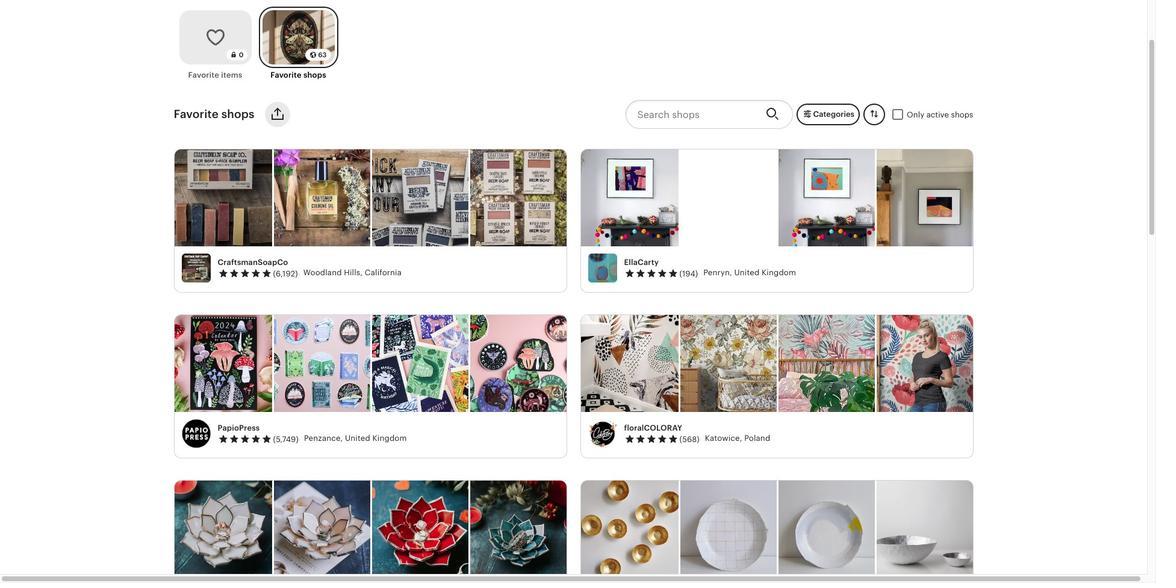 Task type: locate. For each thing, give the bounding box(es) containing it.
kingdom
[[762, 268, 797, 277], [373, 434, 407, 443]]

favorite for 0
[[188, 71, 219, 80]]

united
[[735, 268, 760, 277], [345, 434, 371, 443]]

shops right the "active"
[[952, 110, 974, 119]]

(194)
[[680, 269, 698, 278]]

2 horizontal spatial shops
[[952, 110, 974, 119]]

united right penryn,
[[735, 268, 760, 277]]

craftsmansoapco
[[218, 258, 288, 267]]

shops
[[304, 71, 326, 80], [222, 108, 255, 121], [952, 110, 974, 119]]

1 horizontal spatial kingdom
[[762, 268, 797, 277]]

avatar belonging to ellacarty image
[[588, 254, 617, 283]]

ellacarty
[[625, 258, 659, 267]]

woodland hills, california
[[304, 268, 402, 277]]

favorite left items
[[188, 71, 219, 80]]

0 vertical spatial united
[[735, 268, 760, 277]]

favorite shops down 63
[[271, 71, 326, 80]]

penzance,
[[304, 434, 343, 443]]

0 horizontal spatial kingdom
[[373, 434, 407, 443]]

united right penzance,
[[345, 434, 371, 443]]

poland
[[745, 434, 771, 443]]

woodland
[[304, 268, 342, 277]]

1 vertical spatial favorite shops
[[174, 108, 255, 121]]

shops down items
[[222, 108, 255, 121]]

favorite
[[188, 71, 219, 80], [271, 71, 302, 80], [174, 108, 219, 121]]

0 horizontal spatial united
[[345, 434, 371, 443]]

shops down 63
[[304, 71, 326, 80]]

1 horizontal spatial united
[[735, 268, 760, 277]]

kingdom for penzance, united kingdom
[[373, 434, 407, 443]]

favorite shops
[[271, 71, 326, 80], [174, 108, 255, 121]]

avatar belonging to papiopress image
[[182, 420, 211, 449]]

63
[[318, 51, 327, 58]]

hills,
[[344, 268, 363, 277]]

active
[[927, 110, 950, 119]]

favorite right items
[[271, 71, 302, 80]]

item from this shop image
[[174, 150, 273, 247], [274, 150, 371, 247], [372, 150, 469, 247], [470, 150, 567, 247], [581, 150, 679, 247], [681, 150, 777, 247], [779, 150, 875, 247], [877, 150, 973, 247], [174, 315, 273, 412], [274, 315, 371, 412], [372, 315, 469, 412], [470, 315, 567, 412], [581, 315, 679, 412], [681, 315, 777, 412], [779, 315, 875, 412], [877, 315, 973, 412], [174, 481, 273, 578], [274, 481, 371, 578], [372, 481, 469, 578], [470, 481, 567, 578], [581, 481, 679, 578], [681, 481, 777, 578], [779, 481, 875, 578], [877, 481, 973, 578]]

1 vertical spatial united
[[345, 434, 371, 443]]

floralcoloray
[[625, 424, 683, 433]]

1 vertical spatial kingdom
[[373, 434, 407, 443]]

only active shops
[[907, 110, 974, 119]]

penryn, united kingdom
[[704, 268, 797, 277]]

categories
[[814, 110, 855, 119]]

united for penzance,
[[345, 434, 371, 443]]

0 vertical spatial kingdom
[[762, 268, 797, 277]]

Search shops text field
[[626, 100, 757, 129]]

(6,192)
[[273, 269, 298, 278]]

1 horizontal spatial favorite shops
[[271, 71, 326, 80]]

favorite shops down favorite items
[[174, 108, 255, 121]]



Task type: describe. For each thing, give the bounding box(es) containing it.
categories button
[[797, 104, 860, 126]]

penzance, united kingdom
[[304, 434, 407, 443]]

katowice, poland
[[705, 434, 771, 443]]

avatar belonging to craftsmansoapco image
[[182, 254, 211, 283]]

items
[[221, 71, 242, 80]]

(568)
[[680, 435, 700, 444]]

1 horizontal spatial shops
[[304, 71, 326, 80]]

0
[[239, 51, 244, 58]]

(5,749)
[[273, 435, 299, 444]]

favorite down favorite items
[[174, 108, 219, 121]]

katowice,
[[705, 434, 743, 443]]

united for penryn,
[[735, 268, 760, 277]]

favorite for 63
[[271, 71, 302, 80]]

avatar belonging to floralcoloray image
[[588, 420, 617, 449]]

california
[[365, 268, 402, 277]]

0 vertical spatial favorite shops
[[271, 71, 326, 80]]

papiopress
[[218, 424, 260, 433]]

0 horizontal spatial shops
[[222, 108, 255, 121]]

favorite items
[[188, 71, 242, 80]]

penryn,
[[704, 268, 733, 277]]

0 horizontal spatial favorite shops
[[174, 108, 255, 121]]

only
[[907, 110, 925, 119]]

kingdom for penryn, united kingdom
[[762, 268, 797, 277]]



Task type: vqa. For each thing, say whether or not it's contained in the screenshot.
OneDapperGent
no



